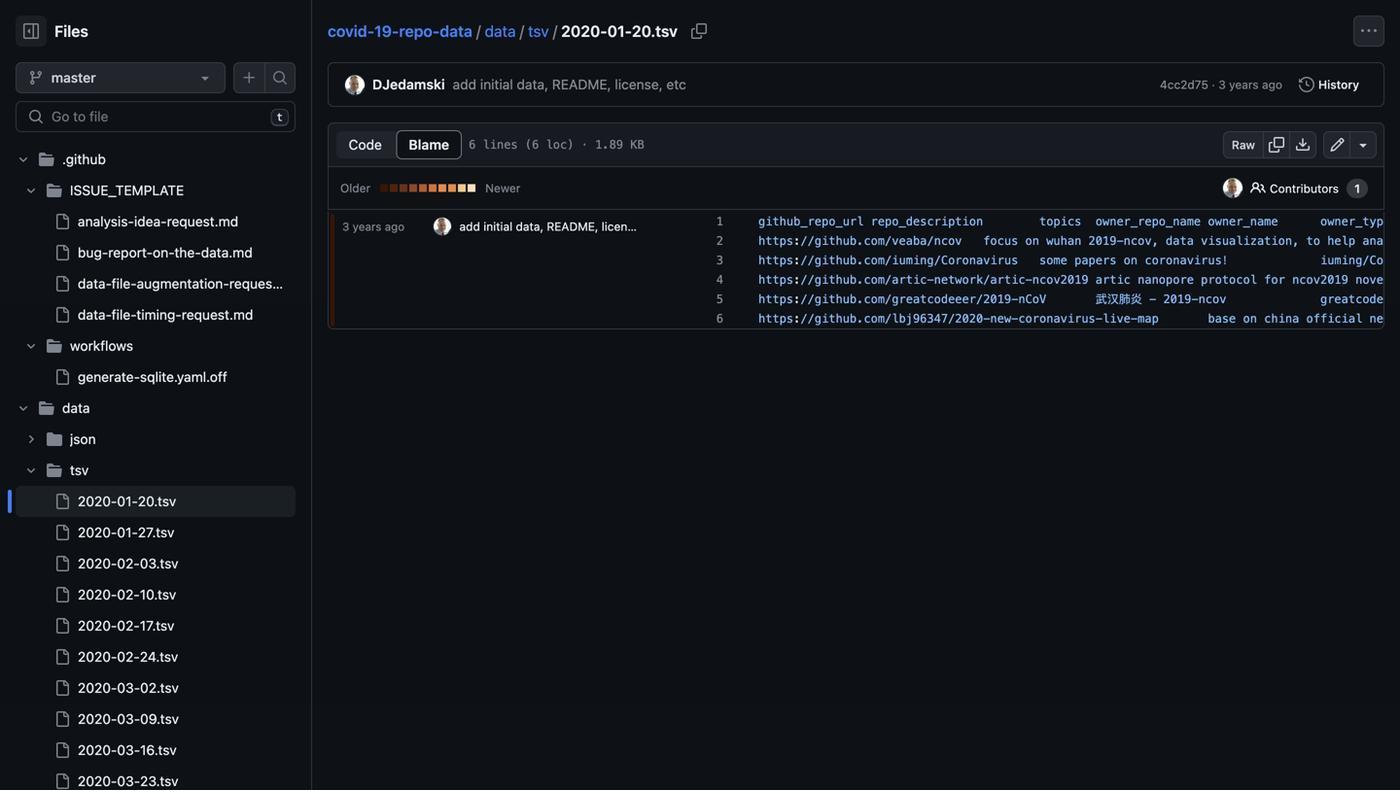 Task type: describe. For each thing, give the bounding box(es) containing it.
1 horizontal spatial 20.tsv
[[632, 22, 678, 40]]

3 for 2
[[717, 254, 724, 267]]

chevron down image for data
[[18, 403, 29, 414]]

(6
[[525, 138, 539, 152]]

data.md
[[201, 245, 253, 261]]

03- for 02.tsv
[[117, 680, 140, 696]]

2020-02-24.tsv
[[78, 649, 178, 665]]

news
[[1370, 312, 1398, 326]]

draggable pane splitter slider
[[309, 0, 314, 791]]

data link
[[485, 22, 516, 40]]

sqlite.yaml.off
[[140, 369, 227, 385]]

03- for 23.tsv
[[117, 774, 140, 790]]

https for https : //github.com/artic-network/artic-ncov2019 artic nanopore protocol for ncov2019 novel c
[[759, 273, 794, 287]]

2020-02-17.tsv
[[78, 618, 174, 634]]

2
[[717, 234, 724, 248]]

repo-
[[399, 22, 440, 40]]

issue_template
[[70, 182, 184, 198]]

the-
[[174, 245, 201, 261]]

4
[[717, 273, 724, 287]]

//github.com/veaba/ncov
[[801, 234, 962, 248]]

add file image
[[242, 70, 257, 86]]

: for //github.com/lbj96347/2020-
[[794, 312, 801, 326]]

03- for 16.tsv
[[117, 743, 140, 759]]

file image for 2020-03-02.tsv
[[54, 681, 70, 696]]

1 horizontal spatial years
[[1229, 78, 1259, 91]]

contributors
[[1270, 182, 1339, 195]]

2020- for 2020-03-09.tsv
[[78, 711, 117, 727]]

data inside tree item
[[62, 400, 90, 416]]

03- for 09.tsv
[[117, 711, 140, 727]]

some
[[1040, 254, 1068, 267]]

https for https : //github.com/iuming/coronavirus
[[759, 254, 794, 267]]

https : //github.com/iuming/coronavirus
[[759, 254, 1019, 267]]

iuming/coron
[[1321, 254, 1401, 267]]

some papers on coronavirus！
[[1040, 254, 1234, 267]]

武汉肺炎 - 2019-ncov
[[1096, 293, 1227, 306]]

idea-
[[134, 213, 167, 230]]

blame
[[409, 137, 449, 153]]

c
[[1398, 273, 1401, 287]]

more edit options image
[[1356, 137, 1371, 153]]

2020- for 2020-02-10.tsv
[[78, 587, 117, 603]]

2020-01-27.tsv
[[78, 525, 174, 541]]

on-
[[153, 245, 174, 261]]

edit file image
[[1330, 137, 1346, 153]]

ncov,
[[1124, 234, 1159, 248]]

2020- for 2020-02-03.tsv
[[78, 556, 117, 572]]

history link
[[1291, 71, 1368, 98]]

-
[[1150, 293, 1157, 306]]

1 for 1 2 3 4 5 6
[[717, 215, 724, 229]]

focus
[[983, 234, 1019, 248]]

1.89
[[595, 138, 623, 152]]

file directory open fill image for workflows
[[47, 338, 62, 354]]

02- for 24.tsv
[[117, 649, 140, 665]]

new-
[[991, 312, 1019, 326]]

file image for 2020-01-20.tsv
[[54, 494, 70, 510]]

covid-
[[328, 22, 375, 40]]

4cc2d75 link
[[1160, 76, 1209, 93]]

fork this repository and edit the file tooltip
[[1324, 131, 1351, 159]]

2020- right tsv "link"
[[561, 22, 608, 40]]

0 horizontal spatial ·
[[581, 138, 588, 152]]

data left data link
[[440, 22, 473, 40]]

file image for 2020-02-24.tsv
[[54, 650, 70, 665]]

djedamski image
[[1224, 178, 1243, 198]]

workflows tree item
[[16, 331, 296, 393]]

bug-report-on-the-data.md
[[78, 245, 253, 261]]

t
[[277, 112, 283, 124]]

file- for augmentation-
[[112, 276, 137, 292]]

//github.com/lbj96347/2020-
[[801, 312, 991, 326]]

0 vertical spatial license,
[[615, 76, 663, 92]]

group for .github
[[16, 175, 301, 393]]

27.tsv
[[138, 525, 174, 541]]

owner_name
[[1208, 215, 1279, 229]]

bug-
[[78, 245, 108, 261]]

02- for 10.tsv
[[117, 587, 140, 603]]

file directory open fill image
[[39, 152, 54, 167]]

file image for 2020-01-27.tsv
[[54, 525, 70, 541]]

2020- for 2020-02-17.tsv
[[78, 618, 117, 634]]

tsv link
[[528, 22, 549, 40]]

workflows
[[70, 338, 133, 354]]

history
[[1319, 78, 1360, 91]]

01- for 27.tsv
[[117, 525, 138, 541]]

https : //github.com/veaba/ncov
[[759, 234, 962, 248]]

0 vertical spatial add
[[453, 76, 477, 92]]

kb
[[630, 138, 645, 152]]

data down the owner_repo_name owner_name
[[1166, 234, 1194, 248]]

file directory fill image
[[47, 432, 62, 447]]

download raw content image
[[1295, 137, 1311, 153]]

chevron right image
[[25, 434, 37, 445]]

ncov
[[1199, 293, 1227, 306]]

武汉肺炎
[[1096, 293, 1143, 306]]

files
[[54, 22, 88, 40]]

16.tsv
[[140, 743, 177, 759]]

09.tsv
[[140, 711, 179, 727]]

1 vertical spatial initial
[[484, 220, 513, 233]]

base
[[1208, 312, 1236, 326]]

https for https : //github.com/greatcodeeer/2019-ncov
[[759, 293, 794, 306]]

1 vertical spatial add
[[460, 220, 480, 233]]

master
[[51, 70, 96, 86]]

1 vertical spatial data,
[[516, 220, 544, 233]]

code
[[349, 137, 382, 153]]

1 vertical spatial 6
[[717, 312, 724, 326]]

3 / from the left
[[553, 22, 557, 40]]

1 horizontal spatial etc
[[667, 76, 686, 92]]

copy raw content image
[[1269, 137, 1285, 153]]

group for issue_template
[[16, 206, 301, 331]]

: for //github.com/veaba/ncov
[[794, 234, 801, 248]]

augmentation-
[[137, 276, 229, 292]]

raw link
[[1223, 131, 1264, 159]]

github_repo_url repo_description
[[759, 215, 983, 229]]

covid-19-repo-data / data / tsv / 2020-01-20.tsv
[[328, 22, 678, 40]]

6 lines (6 loc) · 1.89 kb
[[469, 138, 645, 152]]

2020- for 2020-01-27.tsv
[[78, 525, 117, 541]]

17.tsv
[[140, 618, 174, 634]]

1 vertical spatial add initial data, readme, license, etc link
[[460, 220, 665, 233]]

chevron down image inside tsv tree item
[[25, 465, 37, 477]]

02.tsv
[[140, 680, 179, 696]]

2020-03-16.tsv
[[78, 743, 177, 759]]

0 horizontal spatial etc
[[647, 220, 665, 233]]

repo_description
[[871, 215, 983, 229]]

: for //github.com/iuming/coronavirus
[[794, 254, 801, 267]]

ncov
[[1019, 293, 1047, 306]]

file image for 2020-03-16.tsv
[[54, 743, 70, 759]]

readme, for bottom add initial data, readme, license, etc link
[[547, 220, 599, 233]]

on for https : //github.com/veaba/ncov
[[1026, 234, 1040, 248]]

nanopore
[[1138, 273, 1194, 287]]

2020- for 2020-01-20.tsv
[[78, 494, 117, 510]]

19-
[[375, 22, 399, 40]]

group for data
[[16, 424, 296, 791]]

0 vertical spatial 01-
[[608, 22, 632, 40]]

file image for 2020-02-03.tsv
[[54, 556, 70, 572]]

file image for data-file-timing-request.md
[[54, 307, 70, 323]]

tsv tree item
[[16, 455, 296, 791]]

file image for 2020-02-10.tsv
[[54, 587, 70, 603]]

//github.com/iuming/coronavirus
[[801, 254, 1019, 267]]

djedamski link
[[373, 76, 445, 92]]

2020- for 2020-03-16.tsv
[[78, 743, 117, 759]]

2 / from the left
[[520, 22, 524, 40]]

2020-03-23.tsv
[[78, 774, 178, 790]]

protocol
[[1201, 273, 1258, 287]]

readme, for topmost add initial data, readme, license, etc link
[[552, 76, 611, 92]]

file image for 2020-03-09.tsv
[[54, 712, 70, 727]]

blame button
[[396, 130, 462, 160]]

visualization,
[[1201, 234, 1300, 248]]

report-
[[108, 245, 153, 261]]

data left tsv "link"
[[485, 22, 516, 40]]



Task type: vqa. For each thing, say whether or not it's contained in the screenshot.
middle sc 9kayk9 0 icon
no



Task type: locate. For each thing, give the bounding box(es) containing it.
2020-03-02.tsv
[[78, 680, 179, 696]]

02-
[[117, 556, 140, 572], [117, 587, 140, 603], [117, 618, 140, 634], [117, 649, 140, 665]]

0 vertical spatial tsv
[[528, 22, 549, 40]]

file image inside 'issue_template' tree item
[[54, 307, 70, 323]]

4cc2d75
[[1160, 78, 1209, 91]]

1 : from the top
[[794, 234, 801, 248]]

· left 1.89
[[581, 138, 588, 152]]

03- down 2020-03-16.tsv
[[117, 774, 140, 790]]

0 vertical spatial ·
[[1212, 78, 1216, 91]]

file- for timing-
[[112, 307, 137, 323]]

djedamski
[[373, 76, 445, 92]]

0 horizontal spatial ago
[[385, 220, 405, 233]]

group containing issue_template
[[16, 175, 301, 393]]

01- down 2020-01-20.tsv
[[117, 525, 138, 541]]

license, down 1.89
[[602, 220, 644, 233]]

data- up 'workflows'
[[78, 307, 112, 323]]

git branch image
[[28, 70, 44, 86]]

10.tsv
[[140, 587, 176, 603]]

file view element
[[336, 130, 462, 160]]

for
[[1265, 273, 1286, 287]]

file image
[[54, 214, 70, 230], [54, 245, 70, 261], [54, 276, 70, 292], [54, 587, 70, 603], [54, 743, 70, 759]]

2020- up 2020-03-16.tsv
[[78, 711, 117, 727]]

topics
[[1040, 215, 1082, 229]]

1 horizontal spatial on
[[1124, 254, 1138, 267]]

more file actions image
[[1362, 23, 1377, 39]]

file directory open fill image for data
[[39, 401, 54, 416]]

official
[[1307, 312, 1363, 326]]

1 file image from the top
[[54, 307, 70, 323]]

file directory open fill image for tsv
[[47, 463, 62, 479]]

chevron down image down 'search' icon
[[25, 185, 37, 196]]

add file tooltip
[[233, 62, 265, 93]]

ncov2019 down to
[[1293, 273, 1349, 287]]

2020-01-20.tsv tree item
[[16, 486, 296, 517]]

tsv down json
[[70, 462, 89, 479]]

0 horizontal spatial years
[[353, 220, 382, 233]]

1 vertical spatial chevron down image
[[18, 403, 29, 414]]

lines
[[483, 138, 518, 152]]

24.tsv
[[140, 649, 178, 665]]

group containing analysis-idea-request.md
[[16, 206, 301, 331]]

1 horizontal spatial /
[[520, 22, 524, 40]]

map
[[1138, 312, 1159, 326]]

raw
[[1232, 138, 1256, 152]]

history image
[[1299, 77, 1315, 92]]

1 vertical spatial years
[[353, 220, 382, 233]]

1 vertical spatial 20.tsv
[[138, 494, 176, 510]]

0 vertical spatial years
[[1229, 78, 1259, 91]]

sc 9kayk9 0 image
[[1251, 180, 1266, 196]]

2020- down 2020-01-20.tsv
[[78, 525, 117, 541]]

file directory open fill image down file directory open fill image
[[47, 183, 62, 198]]

on right the base
[[1243, 312, 1258, 326]]

2 group from the top
[[16, 206, 301, 331]]

greatcodeeer
[[1321, 293, 1401, 306]]

network/artic-
[[934, 273, 1033, 287]]

data- down bug-
[[78, 276, 112, 292]]

10 file image from the top
[[54, 774, 70, 790]]

file image for data-file-augmentation-request.md
[[54, 276, 70, 292]]

chevron down image inside 'issue_template' tree item
[[25, 185, 37, 196]]

generate-sqlite.yaml.off
[[78, 369, 227, 385]]

3 file image from the top
[[54, 276, 70, 292]]

02- down 2020-02-03.tsv
[[117, 587, 140, 603]]

1 vertical spatial ago
[[385, 220, 405, 233]]

4 group from the top
[[16, 486, 296, 791]]

3 group from the top
[[16, 424, 296, 791]]

artic
[[1096, 273, 1131, 287]]

2020- for 2020-02-24.tsv
[[78, 649, 117, 665]]

file image left 2020-03-23.tsv
[[54, 774, 70, 790]]

timing-
[[137, 307, 182, 323]]

chevron down image left 'workflows'
[[25, 340, 37, 352]]

ago left history icon
[[1262, 78, 1283, 91]]

2 file image from the top
[[54, 370, 70, 385]]

readme, up loc)
[[552, 76, 611, 92]]

2 : from the top
[[794, 254, 801, 267]]

1 vertical spatial etc
[[647, 220, 665, 233]]

file- down report-
[[112, 276, 137, 292]]

ago down file view element
[[385, 220, 405, 233]]

5 https from the top
[[759, 312, 794, 326]]

2019- up papers
[[1089, 234, 1124, 248]]

0 vertical spatial etc
[[667, 76, 686, 92]]

1 vertical spatial chevron down image
[[25, 340, 37, 352]]

https
[[759, 234, 794, 248], [759, 254, 794, 267], [759, 273, 794, 287], [759, 293, 794, 306], [759, 312, 794, 326]]

https : //github.com/artic-network/artic-ncov2019 artic nanopore protocol for ncov2019 novel c
[[759, 273, 1401, 287]]

file image for bug-report-on-the-data.md
[[54, 245, 70, 261]]

papers
[[1075, 254, 1117, 267]]

1 horizontal spatial 1
[[1355, 182, 1361, 195]]

1 2 3 4 5 6
[[717, 215, 724, 326]]

2 vertical spatial on
[[1243, 312, 1258, 326]]

0 vertical spatial data-
[[78, 276, 112, 292]]

2 horizontal spatial /
[[553, 22, 557, 40]]

4cc2d75 · 3 years ago
[[1160, 78, 1283, 91]]

6 down 5
[[717, 312, 724, 326]]

1 horizontal spatial 3
[[717, 254, 724, 267]]

data- for data-file-augmentation-request.md
[[78, 276, 112, 292]]

2020- down 2020-02-10.tsv in the left of the page
[[78, 618, 117, 634]]

file directory open fill image up the file directory fill image
[[39, 401, 54, 416]]

1 group from the top
[[16, 175, 301, 393]]

3 file image from the top
[[54, 494, 70, 510]]

on
[[1026, 234, 1040, 248], [1124, 254, 1138, 267], [1243, 312, 1258, 326]]

2020- down 2020-01-27.tsv
[[78, 556, 117, 572]]

1 up 2
[[717, 215, 724, 229]]

2020- down 2020-02-24.tsv
[[78, 680, 117, 696]]

chevron down image down chevron right image
[[25, 465, 37, 477]]

2020-
[[561, 22, 608, 40], [78, 494, 117, 510], [78, 525, 117, 541], [78, 556, 117, 572], [78, 587, 117, 603], [78, 618, 117, 634], [78, 649, 117, 665], [78, 680, 117, 696], [78, 711, 117, 727], [78, 743, 117, 759], [78, 774, 117, 790]]

chevron down image inside workflows tree item
[[25, 340, 37, 352]]

8 file image from the top
[[54, 681, 70, 696]]

json
[[70, 431, 96, 447]]

request.md for timing-
[[182, 307, 253, 323]]

0 horizontal spatial /
[[477, 22, 481, 40]]

file directory open fill image left 'workflows'
[[47, 338, 62, 354]]

copy path image
[[691, 23, 707, 39]]

3 down older
[[342, 220, 349, 233]]

https for https : //github.com/veaba/ncov
[[759, 234, 794, 248]]

ncov2019
[[1033, 273, 1089, 287], [1293, 273, 1349, 287]]

3 : from the top
[[794, 273, 801, 287]]

1 vertical spatial tsv
[[70, 462, 89, 479]]

0 vertical spatial readme,
[[552, 76, 611, 92]]

covid-19-repo-data link
[[328, 22, 473, 40]]

license, up kb
[[615, 76, 663, 92]]

2020-02-10.tsv
[[78, 587, 176, 603]]

request.md for augmentation-
[[229, 276, 301, 292]]

0 vertical spatial chevron down image
[[18, 154, 29, 165]]

2 02- from the top
[[117, 587, 140, 603]]

initial down newer
[[484, 220, 513, 233]]

0 vertical spatial 1
[[1355, 182, 1361, 195]]

1 horizontal spatial ·
[[1212, 78, 1216, 91]]

03- down '2020-03-09.tsv'
[[117, 743, 140, 759]]

data, down newer
[[516, 220, 544, 233]]

issue_template tree item
[[16, 175, 301, 331]]

2 03- from the top
[[117, 711, 140, 727]]

1 vertical spatial ·
[[581, 138, 588, 152]]

chevron down image for .github
[[18, 154, 29, 165]]

1 vertical spatial license,
[[602, 220, 644, 233]]

0 horizontal spatial on
[[1026, 234, 1040, 248]]

file image up 'workflows'
[[54, 307, 70, 323]]

01- inside tree item
[[117, 494, 138, 510]]

20.tsv
[[632, 22, 678, 40], [138, 494, 176, 510]]

request.md down data.md
[[229, 276, 301, 292]]

ago
[[1262, 78, 1283, 91], [385, 220, 405, 233]]

add initial data, readme, license, etc
[[453, 76, 686, 92], [460, 220, 665, 233]]

23.tsv
[[140, 774, 178, 790]]

file- up 'workflows'
[[112, 307, 137, 323]]

file image left 2020-02-24.tsv
[[54, 650, 70, 665]]

0 vertical spatial data,
[[517, 76, 549, 92]]

loc)
[[546, 138, 574, 152]]

add initial data, readme, license, etc for topmost add initial data, readme, license, etc link
[[453, 76, 686, 92]]

2 file image from the top
[[54, 245, 70, 261]]

tsv right data link
[[528, 22, 549, 40]]

tsv inside tree item
[[70, 462, 89, 479]]

1 horizontal spatial 6
[[717, 312, 724, 326]]

data tree item
[[16, 393, 296, 791]]

3
[[1219, 78, 1226, 91], [342, 220, 349, 233], [717, 254, 724, 267]]

file directory open fill image
[[47, 183, 62, 198], [47, 338, 62, 354], [39, 401, 54, 416], [47, 463, 62, 479]]

20.tsv left copy path image
[[632, 22, 678, 40]]

data up json
[[62, 400, 90, 416]]

file image left '2020-03-09.tsv'
[[54, 712, 70, 727]]

5
[[717, 293, 724, 306]]

data-
[[78, 276, 112, 292], [78, 307, 112, 323]]

2020- up the 2020-02-17.tsv
[[78, 587, 117, 603]]

3 for ·
[[1219, 78, 1226, 91]]

djedamski image
[[345, 76, 365, 95]]

20.tsv inside tree item
[[138, 494, 176, 510]]

2020- up 2020-01-27.tsv
[[78, 494, 117, 510]]

file directory open fill image down the file directory fill image
[[47, 463, 62, 479]]

add initial data, readme, license, etc up loc)
[[453, 76, 686, 92]]

0 horizontal spatial 20.tsv
[[138, 494, 176, 510]]

code button
[[336, 130, 395, 160]]

group
[[16, 175, 301, 393], [16, 206, 301, 331], [16, 424, 296, 791], [16, 486, 296, 791]]

file directory open fill image for issue_template
[[47, 183, 62, 198]]

owner_type
[[1321, 215, 1391, 229]]

4 02- from the top
[[117, 649, 140, 665]]

analyz
[[1363, 234, 1401, 248]]

file-
[[112, 276, 137, 292], [112, 307, 137, 323]]

1 / from the left
[[477, 22, 481, 40]]

2019- down nanopore
[[1164, 293, 1199, 306]]

2020- down 2020-03-16.tsv
[[78, 774, 117, 790]]

2020- down the 2020-02-17.tsv
[[78, 649, 117, 665]]

2020-01-20.tsv
[[78, 494, 176, 510]]

01- up 2020-01-27.tsv
[[117, 494, 138, 510]]

chevron down image up chevron right image
[[18, 403, 29, 414]]

files tree
[[16, 144, 301, 791]]

0 vertical spatial add initial data, readme, license, etc
[[453, 76, 686, 92]]

20.tsv up "27.tsv" on the left bottom of the page
[[138, 494, 176, 510]]

etc
[[667, 76, 686, 92], [647, 220, 665, 233]]

file image for 2020-03-23.tsv
[[54, 774, 70, 790]]

//github.com/greatcodeeer/2019-
[[801, 293, 1019, 306]]

wuhan
[[1047, 234, 1082, 248]]

02- for 17.tsv
[[117, 618, 140, 634]]

2 vertical spatial request.md
[[182, 307, 253, 323]]

2 ncov2019 from the left
[[1293, 273, 1349, 287]]

3 down 2
[[717, 254, 724, 267]]

2020- for 2020-03-23.tsv
[[78, 774, 117, 790]]

data,
[[517, 76, 549, 92], [516, 220, 544, 233]]

2 data- from the top
[[78, 307, 112, 323]]

1 data- from the top
[[78, 276, 112, 292]]

01- for 20.tsv
[[117, 494, 138, 510]]

1 horizontal spatial ncov2019
[[1293, 273, 1349, 287]]

add down blame button
[[460, 220, 480, 233]]

file image left 2020-01-27.tsv
[[54, 525, 70, 541]]

0 horizontal spatial 6
[[469, 138, 476, 152]]

4 file image from the top
[[54, 525, 70, 541]]

file image left 2020-02-03.tsv
[[54, 556, 70, 572]]

https for https : //github.com/lbj96347/2020-new-coronavirus-live-map
[[759, 312, 794, 326]]

data- for data-file-timing-request.md
[[78, 307, 112, 323]]

generate-
[[78, 369, 140, 385]]

1 vertical spatial add initial data, readme, license, etc
[[460, 220, 665, 233]]

file image for generate-sqlite.yaml.off
[[54, 370, 70, 385]]

7 file image from the top
[[54, 650, 70, 665]]

0 horizontal spatial ncov2019
[[1033, 273, 1089, 287]]

1 horizontal spatial ago
[[1262, 78, 1283, 91]]

1 horizontal spatial tsv
[[528, 22, 549, 40]]

4 file image from the top
[[54, 587, 70, 603]]

02- up 2020-02-10.tsv in the left of the page
[[117, 556, 140, 572]]

request.md up the-
[[167, 213, 238, 230]]

0 vertical spatial add initial data, readme, license, etc link
[[453, 76, 686, 92]]

on for https : //github.com/lbj96347/2020-new-coronavirus-live-map
[[1243, 312, 1258, 326]]

1 vertical spatial 01-
[[117, 494, 138, 510]]

chevron down image left file directory open fill image
[[18, 154, 29, 165]]

chevron down image
[[18, 154, 29, 165], [25, 340, 37, 352], [25, 465, 37, 477]]

5 : from the top
[[794, 312, 801, 326]]

: for //github.com/greatcodeeer/2019-
[[794, 293, 801, 306]]

1 vertical spatial 2019-
[[1164, 293, 1199, 306]]

/ left tsv "link"
[[520, 22, 524, 40]]

1 vertical spatial 1
[[717, 215, 724, 229]]

group containing 2020-01-20.tsv
[[16, 486, 296, 791]]

2 https from the top
[[759, 254, 794, 267]]

3 02- from the top
[[117, 618, 140, 634]]

data, down tsv "link"
[[517, 76, 549, 92]]

0 vertical spatial 20.tsv
[[632, 22, 678, 40]]

2020- inside tree item
[[78, 494, 117, 510]]

02- for 03.tsv
[[117, 556, 140, 572]]

1 up owner_type
[[1355, 182, 1361, 195]]

1 vertical spatial on
[[1124, 254, 1138, 267]]

add initial data, readme, license, etc for bottom add initial data, readme, license, etc link
[[460, 220, 665, 233]]

0 vertical spatial on
[[1026, 234, 1040, 248]]

0 vertical spatial file-
[[112, 276, 137, 292]]

file image left 2020-03-02.tsv
[[54, 681, 70, 696]]

master button
[[16, 62, 226, 93]]

data-file-timing-request.md
[[78, 307, 253, 323]]

0 vertical spatial chevron down image
[[25, 185, 37, 196]]

2 vertical spatial 3
[[717, 254, 724, 267]]

03- down 2020-03-02.tsv
[[117, 711, 140, 727]]

help
[[1328, 234, 1356, 248]]

2 vertical spatial 01-
[[117, 525, 138, 541]]

file image left 2020-02-10.tsv in the left of the page
[[54, 587, 70, 603]]

2 file- from the top
[[112, 307, 137, 323]]

1 vertical spatial readme,
[[547, 220, 599, 233]]

file image inside 2020-01-20.tsv tree item
[[54, 494, 70, 510]]

02- up 2020-03-02.tsv
[[117, 649, 140, 665]]

add right djedamski link
[[453, 76, 477, 92]]

readme,
[[552, 76, 611, 92], [547, 220, 599, 233]]

3 https from the top
[[759, 273, 794, 287]]

search image
[[28, 109, 44, 124]]

file image for analysis-idea-request.md
[[54, 214, 70, 230]]

initial down data link
[[480, 76, 513, 92]]

03.tsv
[[140, 556, 179, 572]]

1 vertical spatial file-
[[112, 307, 137, 323]]

github_repo_url
[[759, 215, 864, 229]]

tsv
[[528, 22, 549, 40], [70, 462, 89, 479]]

0 vertical spatial ago
[[1262, 78, 1283, 91]]

2 horizontal spatial 3
[[1219, 78, 1226, 91]]

file image left 2020-03-16.tsv
[[54, 743, 70, 759]]

add initial data, readme, license, etc link
[[453, 76, 686, 92], [460, 220, 665, 233]]

license,
[[615, 76, 663, 92], [602, 220, 644, 233]]

0 horizontal spatial 1
[[717, 215, 724, 229]]

Go to file text field
[[52, 102, 263, 131]]

file image up 'workflows'
[[54, 276, 70, 292]]

download raw file tooltip
[[1290, 131, 1317, 159]]

3 right 4cc2d75
[[1219, 78, 1226, 91]]

years right 4cc2d75
[[1229, 78, 1259, 91]]

1 horizontal spatial 2019-
[[1164, 293, 1199, 306]]

·
[[1212, 78, 1216, 91], [581, 138, 588, 152]]

0 vertical spatial request.md
[[167, 213, 238, 230]]

https : //github.com/greatcodeeer/2019-ncov
[[759, 293, 1047, 306]]

china
[[1265, 312, 1300, 326]]

0 horizontal spatial 2019-
[[1089, 234, 1124, 248]]

· right 4cc2d75
[[1212, 78, 1216, 91]]

0 horizontal spatial tsv
[[70, 462, 89, 479]]

on up some
[[1026, 234, 1040, 248]]

ncov2019 down some
[[1033, 273, 1089, 287]]

6 file image from the top
[[54, 619, 70, 634]]

add initial data, readme, license, etc link up loc)
[[453, 76, 686, 92]]

01-
[[608, 22, 632, 40], [117, 494, 138, 510], [117, 525, 138, 541]]

//github.com/artic-
[[801, 273, 934, 287]]

6 left "lines"
[[469, 138, 476, 152]]

file image
[[54, 307, 70, 323], [54, 370, 70, 385], [54, 494, 70, 510], [54, 525, 70, 541], [54, 556, 70, 572], [54, 619, 70, 634], [54, 650, 70, 665], [54, 681, 70, 696], [54, 712, 70, 727], [54, 774, 70, 790]]

file image left the 2020-02-17.tsv
[[54, 619, 70, 634]]

years down older
[[353, 220, 382, 233]]

2 vertical spatial chevron down image
[[25, 465, 37, 477]]

newer
[[485, 181, 521, 195]]

2 horizontal spatial on
[[1243, 312, 1258, 326]]

1 03- from the top
[[117, 680, 140, 696]]

to
[[1307, 234, 1321, 248]]

group containing json
[[16, 424, 296, 791]]

2020-03-09.tsv
[[78, 711, 179, 727]]

1 vertical spatial 3
[[342, 220, 349, 233]]

file image left generate-
[[54, 370, 70, 385]]

0 vertical spatial 3
[[1219, 78, 1226, 91]]

add initial data, readme, license, etc link down newer
[[460, 220, 665, 233]]

9 file image from the top
[[54, 712, 70, 727]]

chevron down image
[[25, 185, 37, 196], [18, 403, 29, 414]]

1 file image from the top
[[54, 214, 70, 230]]

on down "ncov," on the right top of the page
[[1124, 254, 1138, 267]]

1 file- from the top
[[112, 276, 137, 292]]

4 : from the top
[[794, 293, 801, 306]]

5 file image from the top
[[54, 743, 70, 759]]

file image left bug-
[[54, 245, 70, 261]]

1 ncov2019 from the left
[[1033, 273, 1089, 287]]

request.md down data-file-augmentation-request.md
[[182, 307, 253, 323]]

file image for 2020-02-17.tsv
[[54, 619, 70, 634]]

older
[[340, 181, 371, 195]]

file image left analysis-
[[54, 214, 70, 230]]

1 vertical spatial data-
[[78, 307, 112, 323]]

/ right tsv "link"
[[553, 22, 557, 40]]

0 horizontal spatial 3
[[342, 220, 349, 233]]

1 https from the top
[[759, 234, 794, 248]]

readme, down loc)
[[547, 220, 599, 233]]

1 02- from the top
[[117, 556, 140, 572]]

live-
[[1103, 312, 1138, 326]]

chevron down image for issue_template
[[25, 185, 37, 196]]

search this repository image
[[272, 70, 288, 86]]

0 vertical spatial 2019-
[[1089, 234, 1124, 248]]

https : //github.com/lbj96347/2020-new-coronavirus-live-map
[[759, 312, 1159, 326]]

coronavirus！
[[1145, 254, 1234, 267]]

add initial data, readme, license, etc down newer
[[460, 220, 665, 233]]

analysis-
[[78, 213, 134, 230]]

02- up 2020-02-24.tsv
[[117, 618, 140, 634]]

2020- for 2020-03-02.tsv
[[78, 680, 117, 696]]

1 vertical spatial request.md
[[229, 276, 301, 292]]

3 years ago
[[342, 220, 405, 233]]

1 for 1
[[1355, 182, 1361, 195]]

0 vertical spatial 6
[[469, 138, 476, 152]]

years
[[1229, 78, 1259, 91], [353, 220, 382, 233]]

3 03- from the top
[[117, 743, 140, 759]]

0 vertical spatial initial
[[480, 76, 513, 92]]

4 https from the top
[[759, 293, 794, 306]]

side panel image
[[23, 23, 39, 39]]

/ left data link
[[477, 22, 481, 40]]

03- up '2020-03-09.tsv'
[[117, 680, 140, 696]]

file image down the file directory fill image
[[54, 494, 70, 510]]

5 file image from the top
[[54, 556, 70, 572]]

data-file-augmentation-request.md
[[78, 276, 301, 292]]

4 03- from the top
[[117, 774, 140, 790]]

2020- up 2020-03-23.tsv
[[78, 743, 117, 759]]

chevron down image for workflows
[[25, 340, 37, 352]]

.github tree item
[[16, 144, 301, 393]]

focus on wuhan 2019-ncov, data visualization, to help analyz
[[983, 234, 1401, 248]]

: for //github.com/artic-
[[794, 273, 801, 287]]

6
[[469, 138, 476, 152], [717, 312, 724, 326]]

01- left copy path image
[[608, 22, 632, 40]]



